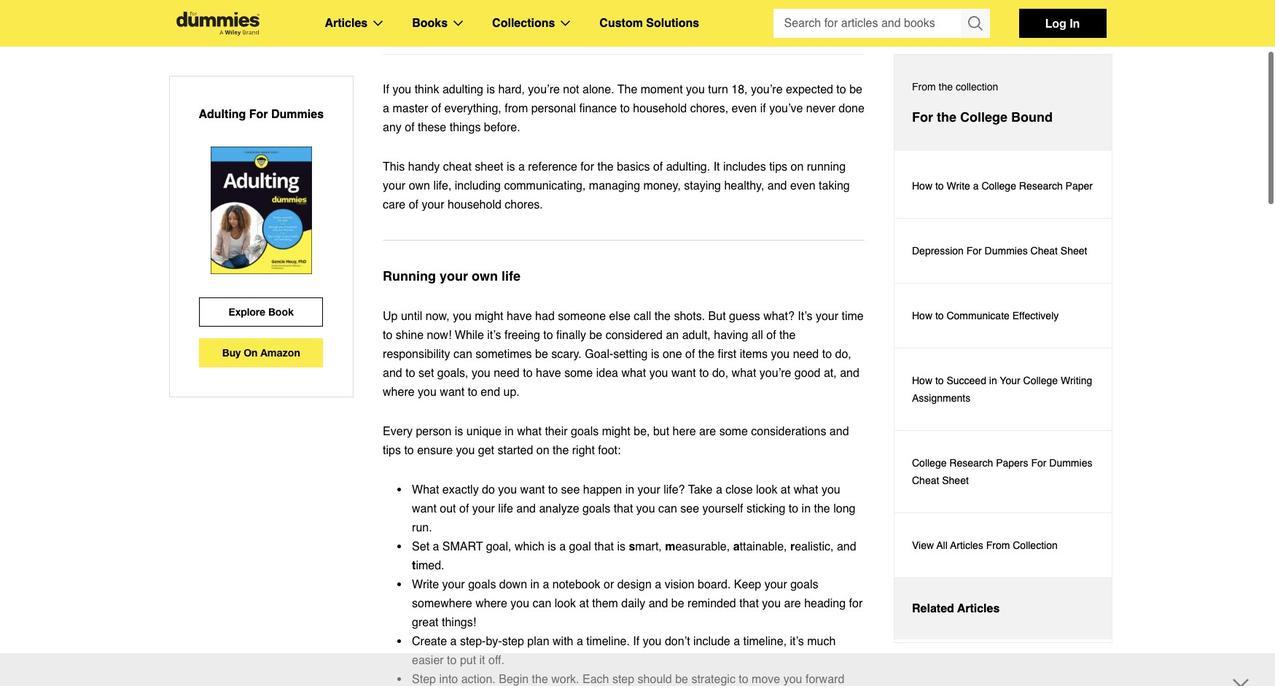 Task type: locate. For each thing, give the bounding box(es) containing it.
0 horizontal spatial cheat
[[912, 475, 940, 487]]

0 horizontal spatial are
[[700, 425, 716, 438]]

see up analyze
[[561, 484, 580, 497]]

dummies inside college research papers for dummies cheat sheet
[[1050, 457, 1093, 469]]

own
[[409, 179, 430, 193], [472, 268, 498, 284]]

0 horizontal spatial dummies
[[271, 108, 324, 121]]

0 horizontal spatial might
[[475, 310, 504, 323]]

collection
[[1013, 540, 1058, 551]]

1 horizontal spatial tips
[[770, 160, 788, 174]]

1 horizontal spatial household
[[633, 102, 687, 115]]

0 horizontal spatial at
[[580, 597, 589, 611]]

0 vertical spatial can
[[454, 348, 472, 361]]

if you think adulting is hard, you're not alone. the moment you turn 18, you're expected to be a master of everything, from personal finance to household chores, even if you've never done any of these things before.
[[383, 83, 865, 134]]

might inside up until now, you might have had someone else call the shots. but guess what? it's your time to shine now! while it's freeing to finally be considered an adult, having all of the responsibility can sometimes be scary. goal-setting is one of the first items you need to do, and to set goals, you need to have some idea what you want to do, what you're good at, and where you want to end up.
[[475, 310, 504, 323]]

0 vertical spatial dummies
[[271, 108, 324, 121]]

how for how to succeed in your college writing assignments
[[912, 375, 933, 387]]

is inside every person is unique in what their goals might be, but here are some considerations and tips to ensure you get started on the right foot:
[[455, 425, 463, 438]]

where down down
[[476, 597, 508, 611]]

that
[[614, 503, 633, 516], [595, 540, 614, 554], [740, 597, 759, 611]]

be left the 'scary.'
[[535, 348, 548, 361]]

0 vertical spatial where
[[383, 386, 415, 399]]

0 vertical spatial even
[[732, 102, 757, 115]]

and right considerations
[[830, 425, 849, 438]]

put
[[460, 654, 476, 667]]

at
[[781, 484, 791, 497], [580, 597, 589, 611]]

the inside what exactly do you want to see happen in your life? take a close look at what you want out of your life and analyze goals that you can see yourself sticking to in the long run. set a smart goal, which is a goal that is s mart, m easurable, a ttainable, r ealistic, and t imed. write your goals down in a notebook or design a vision board. keep your goals somewhere where you can look at them daily and be reminded that you are heading for great things! create a step-by-step plan with a timeline. if you don't include a timeline, it's much easier to put it off.
[[814, 503, 831, 516]]

the inside this handy cheat sheet is a reference for the basics of adulting. it includes tips on running your own life, including communicating, managing money, staying healthy, and even taking care of your household chores.
[[598, 160, 614, 174]]

it's inside up until now, you might have had someone else call the shots. but guess what? it's your time to shine now! while it's freeing to finally be considered an adult, having all of the responsibility can sometimes be scary. goal-setting is one of the first items you need to do, and to set goals, you need to have some idea what you want to do, what you're good at, and where you want to end up.
[[487, 329, 501, 342]]

1 vertical spatial need
[[494, 367, 520, 380]]

open article categories image
[[374, 20, 383, 26]]

goals
[[571, 425, 599, 438], [583, 503, 611, 516], [468, 578, 496, 592], [791, 578, 819, 592]]

a inside if you think adulting is hard, you're not alone. the moment you turn 18, you're expected to be a master of everything, from personal finance to household chores, even if you've never done any of these things before.
[[383, 102, 389, 115]]

managing
[[589, 179, 641, 193]]

college right your
[[1024, 375, 1058, 387]]

for
[[249, 108, 268, 121], [912, 109, 934, 125], [967, 245, 982, 257], [1032, 457, 1047, 469]]

your inside up until now, you might have had someone else call the shots. but guess what? it's your time to shine now! while it's freeing to finally be considered an adult, having all of the responsibility can sometimes be scary. goal-setting is one of the first items you need to do, and to set goals, you need to have some idea what you want to do, what you're good at, and where you want to end up.
[[816, 310, 839, 323]]

0 vertical spatial at
[[781, 484, 791, 497]]

your right it's at top
[[816, 310, 839, 323]]

first
[[718, 348, 737, 361]]

how up assignments
[[912, 375, 933, 387]]

0 vertical spatial for
[[581, 160, 594, 174]]

that down keep
[[740, 597, 759, 611]]

2 how from the top
[[912, 310, 933, 322]]

0 vertical spatial it's
[[487, 329, 501, 342]]

explore
[[229, 306, 266, 318]]

down
[[499, 578, 527, 592]]

0 vertical spatial household
[[633, 102, 687, 115]]

the inside every person is unique in what their goals might be, but here are some considerations and tips to ensure you get started on the right foot:
[[553, 444, 569, 457]]

how left the communicate
[[912, 310, 933, 322]]

on
[[244, 346, 258, 359]]

1 vertical spatial household
[[448, 198, 502, 212]]

buy on amazon
[[222, 346, 300, 359]]

3 how from the top
[[912, 375, 933, 387]]

a
[[383, 102, 389, 115], [519, 160, 525, 174], [974, 180, 979, 192], [716, 484, 723, 497], [433, 540, 439, 554], [560, 540, 566, 554], [733, 540, 740, 554], [543, 578, 549, 592], [655, 578, 662, 592], [450, 635, 457, 648], [577, 635, 583, 648], [734, 635, 740, 648]]

for the college bound tab list
[[894, 54, 1113, 643]]

see down take
[[681, 503, 700, 516]]

1 horizontal spatial can
[[533, 597, 552, 611]]

a up depression for dummies cheat sheet
[[974, 180, 979, 192]]

to left the communicate
[[936, 310, 944, 322]]

need
[[793, 348, 819, 361], [494, 367, 520, 380]]

from left collection on the top right of page
[[912, 81, 936, 93]]

goals up right
[[571, 425, 599, 438]]

don't
[[665, 635, 690, 648]]

own inside this handy cheat sheet is a reference for the basics of adulting. it includes tips on running your own life, including communicating, managing money, staying healthy, and even taking care of your household chores.
[[409, 179, 430, 193]]

them
[[592, 597, 618, 611]]

college down assignments
[[912, 457, 947, 469]]

close this dialog image
[[1254, 641, 1268, 656]]

sheet
[[1061, 245, 1088, 257], [943, 475, 969, 487]]

1 horizontal spatial research
[[1020, 180, 1063, 192]]

is left hard,
[[487, 83, 495, 96]]

is left one
[[651, 348, 660, 361]]

on left running
[[791, 160, 804, 174]]

bound
[[1012, 109, 1053, 125]]

to up analyze
[[548, 484, 558, 497]]

how for how to write a college research paper
[[912, 180, 933, 192]]

of right one
[[686, 348, 695, 361]]

1 vertical spatial where
[[476, 597, 508, 611]]

2 vertical spatial that
[[740, 597, 759, 611]]

you up the while
[[453, 310, 472, 323]]

how to communicate effectively
[[912, 310, 1059, 322]]

are
[[700, 425, 716, 438], [785, 597, 801, 611]]

1 vertical spatial dummies
[[985, 245, 1028, 257]]

you right do
[[498, 484, 517, 497]]

from
[[912, 81, 936, 93], [987, 540, 1010, 551]]

1 vertical spatial cheat
[[912, 475, 940, 487]]

0 horizontal spatial tips
[[383, 444, 401, 457]]

t
[[412, 559, 416, 573]]

1 horizontal spatial on
[[791, 160, 804, 174]]

even down running
[[791, 179, 816, 193]]

at down notebook
[[580, 597, 589, 611]]

and down responsibility
[[383, 367, 402, 380]]

can down the while
[[454, 348, 472, 361]]

scary.
[[552, 348, 582, 361]]

can up plan
[[533, 597, 552, 611]]

be down "vision"
[[672, 597, 685, 611]]

1 vertical spatial see
[[681, 503, 700, 516]]

and left analyze
[[517, 503, 536, 516]]

0 vertical spatial cheat
[[1031, 245, 1058, 257]]

1 horizontal spatial where
[[476, 597, 508, 611]]

articles inside button
[[958, 602, 1000, 616]]

1 horizontal spatial have
[[536, 367, 561, 380]]

1 horizontal spatial look
[[756, 484, 778, 497]]

1 horizontal spatial even
[[791, 179, 816, 193]]

until
[[401, 310, 423, 323]]

expected
[[786, 83, 834, 96]]

1 vertical spatial some
[[720, 425, 748, 438]]

sheet
[[475, 160, 504, 174]]

0 vertical spatial some
[[565, 367, 593, 380]]

you down one
[[650, 367, 668, 380]]

1 horizontal spatial it's
[[790, 635, 804, 648]]

household inside this handy cheat sheet is a reference for the basics of adulting. it includes tips on running your own life, including communicating, managing money, staying healthy, and even taking care of your household chores.
[[448, 198, 502, 212]]

and inside every person is unique in what their goals might be, but here are some considerations and tips to ensure you get started on the right foot:
[[830, 425, 849, 438]]

1 vertical spatial that
[[595, 540, 614, 554]]

0 horizontal spatial some
[[565, 367, 593, 380]]

1 vertical spatial do,
[[713, 367, 729, 380]]

1 vertical spatial write
[[412, 578, 439, 592]]

how inside how to succeed in your college writing assignments
[[912, 375, 933, 387]]

freeing
[[505, 329, 540, 342]]

0 vertical spatial articles
[[325, 17, 368, 30]]

want down what
[[412, 503, 437, 516]]

that down happen
[[614, 503, 633, 516]]

1 vertical spatial even
[[791, 179, 816, 193]]

1 horizontal spatial need
[[793, 348, 819, 361]]

in inside every person is unique in what their goals might be, but here are some considerations and tips to ensure you get started on the right foot:
[[505, 425, 514, 438]]

want down the goals,
[[440, 386, 465, 399]]

if inside if you think adulting is hard, you're not alone. the moment you turn 18, you're expected to be a master of everything, from personal finance to household chores, even if you've never done any of these things before.
[[383, 83, 389, 96]]

sheet inside college research papers for dummies cheat sheet
[[943, 475, 969, 487]]

0 horizontal spatial if
[[383, 83, 389, 96]]

1 vertical spatial sheet
[[943, 475, 969, 487]]

open book categories image
[[454, 20, 463, 26]]

college inside college research papers for dummies cheat sheet
[[912, 457, 947, 469]]

for right papers at right bottom
[[1032, 457, 1047, 469]]

if up the any
[[383, 83, 389, 96]]

0 vertical spatial might
[[475, 310, 504, 323]]

heading
[[805, 597, 846, 611]]

group
[[774, 9, 990, 38]]

0 vertical spatial see
[[561, 484, 580, 497]]

be inside if you think adulting is hard, you're not alone. the moment you turn 18, you're expected to be a master of everything, from personal finance to household chores, even if you've never done any of these things before.
[[850, 83, 863, 96]]

1 horizontal spatial sheet
[[1061, 245, 1088, 257]]

0 horizontal spatial can
[[454, 348, 472, 361]]

might inside every person is unique in what their goals might be, but here are some considerations and tips to ensure you get started on the right foot:
[[602, 425, 631, 438]]

dummies for depression
[[985, 245, 1028, 257]]

which
[[515, 540, 545, 554]]

1 horizontal spatial if
[[633, 635, 640, 648]]

0 vertical spatial on
[[791, 160, 804, 174]]

foot:
[[598, 444, 621, 457]]

1 horizontal spatial own
[[472, 268, 498, 284]]

for inside tab
[[912, 109, 934, 125]]

0 vertical spatial sheet
[[1061, 245, 1088, 257]]

college inside tab
[[961, 109, 1008, 125]]

log in
[[1046, 16, 1080, 30]]

personal
[[532, 102, 576, 115]]

0 horizontal spatial write
[[412, 578, 439, 592]]

0 horizontal spatial where
[[383, 386, 415, 399]]

you up master
[[393, 83, 412, 96]]

and inside this handy cheat sheet is a reference for the basics of adulting. it includes tips on running your own life, including communicating, managing money, staying healthy, and even taking care of your household chores.
[[768, 179, 787, 193]]

2 horizontal spatial dummies
[[1050, 457, 1093, 469]]

0 horizontal spatial do,
[[713, 367, 729, 380]]

be up goal-
[[590, 329, 603, 342]]

0 vertical spatial write
[[947, 180, 971, 192]]

tips inside this handy cheat sheet is a reference for the basics of adulting. it includes tips on running your own life, including communicating, managing money, staying healthy, and even taking care of your household chores.
[[770, 160, 788, 174]]

running
[[383, 268, 436, 284]]

if right timeline. at left bottom
[[633, 635, 640, 648]]

is left unique
[[455, 425, 463, 438]]

to inside every person is unique in what their goals might be, but here are some considerations and tips to ensure you get started on the right foot:
[[404, 444, 414, 457]]

for the college bound tab
[[895, 55, 1112, 151]]

0 horizontal spatial even
[[732, 102, 757, 115]]

need up good
[[793, 348, 819, 361]]

household down including
[[448, 198, 502, 212]]

1 horizontal spatial from
[[987, 540, 1010, 551]]

1 horizontal spatial some
[[720, 425, 748, 438]]

1 vertical spatial research
[[950, 457, 994, 469]]

0 horizontal spatial own
[[409, 179, 430, 193]]

0 vertical spatial research
[[1020, 180, 1063, 192]]

can inside up until now, you might have had someone else call the shots. but guess what? it's your time to shine now! while it's freeing to finally be considered an adult, having all of the responsibility can sometimes be scary. goal-setting is one of the first items you need to do, and to set goals, you need to have some idea what you want to do, what you're good at, and where you want to end up.
[[454, 348, 472, 361]]

2 vertical spatial articles
[[958, 602, 1000, 616]]

from left the collection
[[987, 540, 1010, 551]]

research left papers at right bottom
[[950, 457, 994, 469]]

setting
[[614, 348, 648, 361]]

analyze
[[539, 503, 580, 516]]

sheet down paper
[[1061, 245, 1088, 257]]

you're down items
[[760, 367, 792, 380]]

what?
[[764, 310, 795, 323]]

own down handy
[[409, 179, 430, 193]]

write inside what exactly do you want to see happen in your life? take a close look at what you want out of your life and analyze goals that you can see yourself sticking to in the long run. set a smart goal, which is a goal that is s mart, m easurable, a ttainable, r ealistic, and t imed. write your goals down in a notebook or design a vision board. keep your goals somewhere where you can look at them daily and be reminded that you are heading for great things! create a step-by-step plan with a timeline. if you don't include a timeline, it's much easier to put it off.
[[412, 578, 439, 592]]

to
[[837, 83, 847, 96], [620, 102, 630, 115], [936, 180, 944, 192], [936, 310, 944, 322], [383, 329, 393, 342], [544, 329, 553, 342], [823, 348, 832, 361], [406, 367, 415, 380], [523, 367, 533, 380], [700, 367, 709, 380], [936, 375, 944, 387], [468, 386, 478, 399], [404, 444, 414, 457], [548, 484, 558, 497], [789, 503, 799, 516], [447, 654, 457, 667]]

0 horizontal spatial on
[[537, 444, 550, 457]]

to left end
[[468, 386, 478, 399]]

1 horizontal spatial write
[[947, 180, 971, 192]]

might up foot: at left bottom
[[602, 425, 631, 438]]

what inside what exactly do you want to see happen in your life? take a close look at what you want out of your life and analyze goals that you can see yourself sticking to in the long run. set a smart goal, which is a goal that is s mart, m easurable, a ttainable, r ealistic, and t imed. write your goals down in a notebook or design a vision board. keep your goals somewhere where you can look at them daily and be reminded that you are heading for great things! create a step-by-step plan with a timeline. if you don't include a timeline, it's much easier to put it off.
[[794, 484, 819, 497]]

where
[[383, 386, 415, 399], [476, 597, 508, 611]]

1 vertical spatial from
[[987, 540, 1010, 551]]

in up started
[[505, 425, 514, 438]]

from inside for the college bound tab
[[912, 81, 936, 93]]

in right happen
[[626, 484, 635, 497]]

dummies
[[271, 108, 324, 121], [985, 245, 1028, 257], [1050, 457, 1093, 469]]

are inside what exactly do you want to see happen in your life? take a close look at what you want out of your life and analyze goals that you can see yourself sticking to in the long run. set a smart goal, which is a goal that is s mart, m easurable, a ttainable, r ealistic, and t imed. write your goals down in a notebook or design a vision board. keep your goals somewhere where you can look at them daily and be reminded that you are heading for great things! create a step-by-step plan with a timeline. if you don't include a timeline, it's much easier to put it off.
[[785, 597, 801, 611]]

up
[[383, 310, 398, 323]]

how to succeed in your college writing assignments
[[912, 375, 1093, 404]]

now!
[[427, 329, 452, 342]]

you
[[393, 83, 412, 96], [686, 83, 705, 96], [453, 310, 472, 323], [771, 348, 790, 361], [472, 367, 491, 380], [650, 367, 668, 380], [418, 386, 437, 399], [456, 444, 475, 457], [498, 484, 517, 497], [822, 484, 841, 497], [637, 503, 655, 516], [511, 597, 530, 611], [762, 597, 781, 611], [643, 635, 662, 648]]

get
[[478, 444, 495, 457]]

in left your
[[990, 375, 998, 387]]

care
[[383, 198, 406, 212]]

1 vertical spatial are
[[785, 597, 801, 611]]

one
[[663, 348, 682, 361]]

look down notebook
[[555, 597, 576, 611]]

easurable,
[[676, 540, 730, 554]]

write up depression
[[947, 180, 971, 192]]

are right here
[[700, 425, 716, 438]]

happen
[[583, 484, 622, 497]]

related
[[912, 602, 955, 616]]

easier
[[412, 654, 444, 667]]

1 vertical spatial at
[[580, 597, 589, 611]]

can down the life?
[[659, 503, 678, 516]]

1 horizontal spatial are
[[785, 597, 801, 611]]

if
[[383, 83, 389, 96], [633, 635, 640, 648]]

1 horizontal spatial dummies
[[985, 245, 1028, 257]]

0 horizontal spatial it's
[[487, 329, 501, 342]]

do, down first
[[713, 367, 729, 380]]

1 how from the top
[[912, 180, 933, 192]]

off.
[[489, 654, 505, 667]]

do,
[[836, 348, 852, 361], [713, 367, 729, 380]]

1 vertical spatial for
[[849, 597, 863, 611]]

chores,
[[690, 102, 729, 115]]

cheat up view
[[912, 475, 940, 487]]

that right goal
[[595, 540, 614, 554]]

1 vertical spatial on
[[537, 444, 550, 457]]

2 vertical spatial dummies
[[1050, 457, 1093, 469]]

board.
[[698, 578, 731, 592]]

0 vertical spatial own
[[409, 179, 430, 193]]

need down sometimes
[[494, 367, 520, 380]]

log in link
[[1019, 9, 1107, 38]]

articles
[[325, 17, 368, 30], [951, 540, 984, 551], [958, 602, 1000, 616]]

related articles button
[[895, 578, 1112, 640]]

2 vertical spatial how
[[912, 375, 933, 387]]

1 horizontal spatial do,
[[836, 348, 852, 361]]

started
[[498, 444, 533, 457]]

1 vertical spatial tips
[[383, 444, 401, 457]]

1 vertical spatial own
[[472, 268, 498, 284]]

0 vertical spatial are
[[700, 425, 716, 438]]

related articles
[[912, 602, 1000, 616]]

a up communicating,
[[519, 160, 525, 174]]

close
[[726, 484, 753, 497]]

1 vertical spatial if
[[633, 635, 640, 648]]

else
[[609, 310, 631, 323]]

might
[[475, 310, 504, 323], [602, 425, 631, 438]]

0 vertical spatial from
[[912, 81, 936, 93]]

take
[[688, 484, 713, 497]]

1 vertical spatial it's
[[790, 635, 804, 648]]

1 horizontal spatial see
[[681, 503, 700, 516]]

is
[[487, 83, 495, 96], [507, 160, 515, 174], [651, 348, 660, 361], [455, 425, 463, 438], [548, 540, 556, 554], [617, 540, 626, 554]]

cheat
[[443, 160, 472, 174]]

how up depression
[[912, 180, 933, 192]]

before.
[[484, 121, 521, 134]]

some down the 'scary.'
[[565, 367, 593, 380]]

where inside up until now, you might have had someone else call the shots. but guess what? it's your time to shine now! while it's freeing to finally be considered an adult, having all of the responsibility can sometimes be scary. goal-setting is one of the first items you need to do, and to set goals, you need to have some idea what you want to do, what you're good at, and where you want to end up.
[[383, 386, 415, 399]]

is right sheet
[[507, 160, 515, 174]]

1 vertical spatial how
[[912, 310, 933, 322]]

college research papers for dummies cheat sheet
[[912, 457, 1093, 487]]

much
[[808, 635, 836, 648]]

a left "vision"
[[655, 578, 662, 592]]

for inside this handy cheat sheet is a reference for the basics of adulting. it includes tips on running your own life, including communicating, managing money, staying healthy, and even taking care of your household chores.
[[581, 160, 594, 174]]

this handy cheat sheet is a reference for the basics of adulting. it includes tips on running your own life, including communicating, managing money, staying healthy, and even taking care of your household chores.
[[383, 160, 850, 212]]

college down collection on the top right of page
[[961, 109, 1008, 125]]

0 vertical spatial if
[[383, 83, 389, 96]]

can
[[454, 348, 472, 361], [659, 503, 678, 516], [533, 597, 552, 611]]

articles right all
[[951, 540, 984, 551]]

but
[[653, 425, 670, 438]]

for inside what exactly do you want to see happen in your life? take a close look at what you want out of your life and analyze goals that you can see yourself sticking to in the long run. set a smart goal, which is a goal that is s mart, m easurable, a ttainable, r ealistic, and t imed. write your goals down in a notebook or design a vision board. keep your goals somewhere where you can look at them daily and be reminded that you are heading for great things! create a step-by-step plan with a timeline. if you don't include a timeline, it's much easier to put it off.
[[849, 597, 863, 611]]

of right all
[[767, 329, 777, 342]]

buy
[[222, 346, 241, 359]]

look up sticking
[[756, 484, 778, 497]]

on
[[791, 160, 804, 174], [537, 444, 550, 457]]

of up the these
[[432, 102, 441, 115]]

1 vertical spatial articles
[[951, 540, 984, 551]]

is inside if you think adulting is hard, you're not alone. the moment you turn 18, you're expected to be a master of everything, from personal finance to household chores, even if you've never done any of these things before.
[[487, 83, 495, 96]]

tips right includes
[[770, 160, 788, 174]]

you're up personal
[[528, 83, 560, 96]]

view
[[912, 540, 934, 551]]

the
[[939, 81, 953, 93], [937, 109, 957, 125], [598, 160, 614, 174], [655, 310, 671, 323], [780, 329, 796, 342], [699, 348, 715, 361], [553, 444, 569, 457], [814, 503, 831, 516]]

0 horizontal spatial from
[[912, 81, 936, 93]]

to down the
[[620, 102, 630, 115]]

you're up if on the right top of the page
[[751, 83, 783, 96]]

have up 'freeing'
[[507, 310, 532, 323]]

it's left much
[[790, 635, 804, 648]]

book image image
[[211, 147, 312, 274]]

their
[[545, 425, 568, 438]]

set
[[419, 367, 434, 380]]

on down their
[[537, 444, 550, 457]]

goals,
[[437, 367, 469, 380]]

0 horizontal spatial need
[[494, 367, 520, 380]]

0 horizontal spatial for
[[581, 160, 594, 174]]

1 horizontal spatial for
[[849, 597, 863, 611]]

are left heading
[[785, 597, 801, 611]]

on inside this handy cheat sheet is a reference for the basics of adulting. it includes tips on running your own life, including communicating, managing money, staying healthy, and even taking care of your household chores.
[[791, 160, 804, 174]]



Task type: vqa. For each thing, say whether or not it's contained in the screenshot.
Boundaries:
no



Task type: describe. For each thing, give the bounding box(es) containing it.
explore book link
[[199, 298, 323, 327]]

to up the at,
[[823, 348, 832, 361]]

a right easurable,
[[733, 540, 740, 554]]

ensure
[[417, 444, 453, 457]]

goal
[[569, 540, 591, 554]]

set
[[412, 540, 430, 554]]

how to write a college research paper
[[912, 180, 1093, 192]]

goal,
[[486, 540, 512, 554]]

of right the any
[[405, 121, 415, 134]]

1 vertical spatial can
[[659, 503, 678, 516]]

you up long
[[822, 484, 841, 497]]

a left notebook
[[543, 578, 549, 592]]

be inside what exactly do you want to see happen in your life? take a close look at what you want out of your life and analyze goals that you can see yourself sticking to in the long run. set a smart goal, which is a goal that is s mart, m easurable, a ttainable, r ealistic, and t imed. write your goals down in a notebook or design a vision board. keep your goals somewhere where you can look at them daily and be reminded that you are heading for great things! create a step-by-step plan with a timeline. if you don't include a timeline, it's much easier to put it off.
[[672, 597, 685, 611]]

you left don't
[[643, 635, 662, 648]]

master
[[393, 102, 428, 115]]

for inside college research papers for dummies cheat sheet
[[1032, 457, 1047, 469]]

1 horizontal spatial cheat
[[1031, 245, 1058, 257]]

it
[[480, 654, 485, 667]]

staying
[[684, 179, 721, 193]]

papers
[[996, 457, 1029, 469]]

time
[[842, 310, 864, 323]]

18,
[[732, 83, 748, 96]]

of up money,
[[653, 160, 663, 174]]

things
[[450, 121, 481, 134]]

your down life, at the top left of the page
[[422, 198, 445, 212]]

is right "which"
[[548, 540, 556, 554]]

the right call
[[655, 310, 671, 323]]

good
[[795, 367, 821, 380]]

a left step-
[[450, 635, 457, 648]]

and right daily
[[649, 597, 668, 611]]

0 horizontal spatial see
[[561, 484, 580, 497]]

is left "s"
[[617, 540, 626, 554]]

never
[[807, 102, 836, 115]]

the left collection on the top right of page
[[939, 81, 953, 93]]

write inside for the college bound tab list
[[947, 180, 971, 192]]

how to succeed in your college writing assignments link
[[895, 349, 1112, 431]]

to inside how to succeed in your college writing assignments
[[936, 375, 944, 387]]

what down items
[[732, 367, 757, 380]]

timeline,
[[744, 635, 787, 648]]

if inside what exactly do you want to see happen in your life? take a close look at what you want out of your life and analyze goals that you can see yourself sticking to in the long run. set a smart goal, which is a goal that is s mart, m easurable, a ttainable, r ealistic, and t imed. write your goals down in a notebook or design a vision board. keep your goals somewhere where you can look at them daily and be reminded that you are heading for great things! create a step-by-step plan with a timeline. if you don't include a timeline, it's much easier to put it off.
[[633, 635, 640, 648]]

the down the what?
[[780, 329, 796, 342]]

be,
[[634, 425, 650, 438]]

with
[[553, 635, 574, 648]]

vision
[[665, 578, 695, 592]]

design
[[618, 578, 652, 592]]

household inside if you think adulting is hard, you're not alone. the moment you turn 18, you're expected to be a master of everything, from personal finance to household chores, even if you've never done any of these things before.
[[633, 102, 687, 115]]

your down do
[[472, 503, 495, 516]]

somewhere
[[412, 597, 472, 611]]

basics
[[617, 160, 650, 174]]

it
[[714, 160, 720, 174]]

dummies for adulting
[[271, 108, 324, 121]]

a right with
[[577, 635, 583, 648]]

sometimes
[[476, 348, 532, 361]]

effectively
[[1013, 310, 1059, 322]]

responsibility
[[383, 348, 450, 361]]

0 vertical spatial that
[[614, 503, 633, 516]]

in right down
[[531, 578, 540, 592]]

you down the set
[[418, 386, 437, 399]]

at,
[[824, 367, 837, 380]]

for right depression
[[967, 245, 982, 257]]

m
[[665, 540, 676, 554]]

but
[[709, 310, 726, 323]]

to down sometimes
[[523, 367, 533, 380]]

step
[[502, 635, 524, 648]]

you've
[[770, 102, 803, 115]]

depression for dummies cheat sheet
[[912, 245, 1088, 257]]

you inside every person is unique in what their goals might be, but here are some considerations and tips to ensure you get started on the right foot:
[[456, 444, 475, 457]]

a left goal
[[560, 540, 566, 554]]

goal-
[[585, 348, 614, 361]]

sticking
[[747, 503, 786, 516]]

running your own life
[[383, 268, 521, 284]]

daily
[[622, 597, 646, 611]]

handy
[[408, 160, 440, 174]]

if
[[761, 102, 766, 115]]

considerations
[[751, 425, 827, 438]]

are inside every person is unique in what their goals might be, but here are some considerations and tips to ensure you get started on the right foot:
[[700, 425, 716, 438]]

to down up
[[383, 329, 393, 342]]

while
[[455, 329, 484, 342]]

you're inside up until now, you might have had someone else call the shots. but guess what? it's your time to shine now! while it's freeing to finally be considered an adult, having all of the responsibility can sometimes be scary. goal-setting is one of the first items you need to do, and to set goals, you need to have some idea what you want to do, what you're good at, and where you want to end up.
[[760, 367, 792, 380]]

for right adulting
[[249, 108, 268, 121]]

idea
[[596, 367, 618, 380]]

and right the at,
[[840, 367, 860, 380]]

a inside this handy cheat sheet is a reference for the basics of adulting. it includes tips on running your own life, including communicating, managing money, staying healthy, and even taking care of your household chores.
[[519, 160, 525, 174]]

in left long
[[802, 503, 811, 516]]

how for how to communicate effectively
[[912, 310, 933, 322]]

log
[[1046, 16, 1067, 30]]

and right the ealistic,
[[837, 540, 857, 554]]

life?
[[664, 484, 685, 497]]

adult,
[[682, 329, 711, 342]]

related articles tab
[[895, 578, 1112, 640]]

include
[[694, 635, 731, 648]]

research inside college research papers for dummies cheat sheet
[[950, 457, 994, 469]]

alone.
[[583, 83, 615, 96]]

your up now,
[[440, 268, 468, 284]]

step-
[[460, 635, 486, 648]]

up.
[[504, 386, 520, 399]]

of right care
[[409, 198, 419, 212]]

collection
[[956, 81, 999, 93]]

life,
[[434, 179, 452, 193]]

a right include
[[734, 635, 740, 648]]

to left put
[[447, 654, 457, 667]]

on inside every person is unique in what their goals might be, but here are some considerations and tips to ensure you get started on the right foot:
[[537, 444, 550, 457]]

research inside how to write a college research paper link
[[1020, 180, 1063, 192]]

0 horizontal spatial have
[[507, 310, 532, 323]]

0 vertical spatial life
[[502, 268, 521, 284]]

unique
[[467, 425, 502, 438]]

your up care
[[383, 179, 406, 193]]

1 vertical spatial have
[[536, 367, 561, 380]]

even inside if you think adulting is hard, you're not alone. the moment you turn 18, you're expected to be a master of everything, from personal finance to household chores, even if you've never done any of these things before.
[[732, 102, 757, 115]]

what exactly do you want to see happen in your life? take a close look at what you want out of your life and analyze goals that you can see yourself sticking to in the long run. set a smart goal, which is a goal that is s mart, m easurable, a ttainable, r ealistic, and t imed. write your goals down in a notebook or design a vision board. keep your goals somewhere where you can look at them daily and be reminded that you are heading for great things! create a step-by-step plan with a timeline. if you don't include a timeline, it's much easier to put it off.
[[412, 484, 863, 667]]

what inside every person is unique in what their goals might be, but here are some considerations and tips to ensure you get started on the right foot:
[[517, 425, 542, 438]]

goals left down
[[468, 578, 496, 592]]

writing
[[1061, 375, 1093, 387]]

hard,
[[498, 83, 525, 96]]

tips inside every person is unique in what their goals might be, but here are some considerations and tips to ensure you get started on the right foot:
[[383, 444, 401, 457]]

by-
[[486, 635, 502, 648]]

to up done
[[837, 83, 847, 96]]

turn
[[708, 83, 729, 96]]

in inside how to succeed in your college writing assignments
[[990, 375, 998, 387]]

college up depression for dummies cheat sheet
[[982, 180, 1017, 192]]

to left the set
[[406, 367, 415, 380]]

you left turn on the top of the page
[[686, 83, 705, 96]]

is inside this handy cheat sheet is a reference for the basics of adulting. it includes tips on running your own life, including communicating, managing money, staying healthy, and even taking care of your household chores.
[[507, 160, 515, 174]]

how to communicate effectively link
[[895, 284, 1112, 349]]

shine
[[396, 329, 424, 342]]

running
[[807, 160, 846, 174]]

2 vertical spatial can
[[533, 597, 552, 611]]

collections
[[492, 17, 555, 30]]

adulting for dummies
[[199, 108, 324, 121]]

your up somewhere
[[442, 578, 465, 592]]

a inside for the college bound tab list
[[974, 180, 979, 192]]

cheat inside college research papers for dummies cheat sheet
[[912, 475, 940, 487]]

goals down happen
[[583, 503, 611, 516]]

open collections list image
[[561, 20, 571, 26]]

your right keep
[[765, 578, 788, 592]]

to right sticking
[[789, 503, 799, 516]]

college research papers for dummies cheat sheet link
[[895, 431, 1112, 513]]

depression
[[912, 245, 964, 257]]

want down one
[[672, 367, 696, 380]]

includes
[[724, 160, 766, 174]]

even inside this handy cheat sheet is a reference for the basics of adulting. it includes tips on running your own life, including communicating, managing money, staying healthy, and even taking care of your household chores.
[[791, 179, 816, 193]]

some inside every person is unique in what their goals might be, but here are some considerations and tips to ensure you get started on the right foot:
[[720, 425, 748, 438]]

solutions
[[646, 17, 700, 30]]

you up timeline,
[[762, 597, 781, 611]]

some inside up until now, you might have had someone else call the shots. but guess what? it's your time to shine now! while it's freeing to finally be considered an adult, having all of the responsibility can sometimes be scary. goal-setting is one of the first items you need to do, and to set goals, you need to have some idea what you want to do, what you're good at, and where you want to end up.
[[565, 367, 593, 380]]

what down the setting
[[622, 367, 646, 380]]

shots.
[[674, 310, 705, 323]]

0 vertical spatial do,
[[836, 348, 852, 361]]

to down had in the top of the page
[[544, 329, 553, 342]]

or
[[604, 578, 614, 592]]

you down down
[[511, 597, 530, 611]]

your left the life?
[[638, 484, 661, 497]]

goals inside every person is unique in what their goals might be, but here are some considerations and tips to ensure you get started on the right foot:
[[571, 425, 599, 438]]

these
[[418, 121, 447, 134]]

it's inside what exactly do you want to see happen in your life? take a close look at what you want out of your life and analyze goals that you can see yourself sticking to in the long run. set a smart goal, which is a goal that is s mart, m easurable, a ttainable, r ealistic, and t imed. write your goals down in a notebook or design a vision board. keep your goals somewhere where you can look at them daily and be reminded that you are heading for great things! create a step-by-step plan with a timeline. if you don't include a timeline, it's much easier to put it off.
[[790, 635, 804, 648]]

adulting
[[199, 108, 246, 121]]

custom
[[600, 17, 643, 30]]

a right set
[[433, 540, 439, 554]]

is inside up until now, you might have had someone else call the shots. but guess what? it's your time to shine now! while it's freeing to finally be considered an adult, having all of the responsibility can sometimes be scary. goal-setting is one of the first items you need to do, and to set goals, you need to have some idea what you want to do, what you're good at, and where you want to end up.
[[651, 348, 660, 361]]

an
[[666, 329, 679, 342]]

0 vertical spatial need
[[793, 348, 819, 361]]

life inside what exactly do you want to see happen in your life? take a close look at what you want out of your life and analyze goals that you can see yourself sticking to in the long run. set a smart goal, which is a goal that is s mart, m easurable, a ttainable, r ealistic, and t imed. write your goals down in a notebook or design a vision board. keep your goals somewhere where you can look at them daily and be reminded that you are heading for great things! create a step-by-step plan with a timeline. if you don't include a timeline, it's much easier to put it off.
[[498, 503, 513, 516]]

you up end
[[472, 367, 491, 380]]

every
[[383, 425, 413, 438]]

imed.
[[416, 559, 445, 573]]

having
[[714, 329, 749, 342]]

a right take
[[716, 484, 723, 497]]

you right items
[[771, 348, 790, 361]]

the left first
[[699, 348, 715, 361]]

adulting.
[[666, 160, 711, 174]]

logo image
[[169, 11, 267, 35]]

0 horizontal spatial look
[[555, 597, 576, 611]]

considered
[[606, 329, 663, 342]]

to down adult,
[[700, 367, 709, 380]]

the down from the collection
[[937, 109, 957, 125]]

you up the mart,
[[637, 503, 655, 516]]

this
[[383, 160, 405, 174]]

where inside what exactly do you want to see happen in your life? take a close look at what you want out of your life and analyze goals that you can see yourself sticking to in the long run. set a smart goal, which is a goal that is s mart, m easurable, a ttainable, r ealistic, and t imed. write your goals down in a notebook or design a vision board. keep your goals somewhere where you can look at them daily and be reminded that you are heading for great things! create a step-by-step plan with a timeline. if you don't include a timeline, it's much easier to put it off.
[[476, 597, 508, 611]]

of inside what exactly do you want to see happen in your life? take a close look at what you want out of your life and analyze goals that you can see yourself sticking to in the long run. set a smart goal, which is a goal that is s mart, m easurable, a ttainable, r ealistic, and t imed. write your goals down in a notebook or design a vision board. keep your goals somewhere where you can look at them daily and be reminded that you are heading for great things! create a step-by-step plan with a timeline. if you don't include a timeline, it's much easier to put it off.
[[460, 503, 469, 516]]

want up analyze
[[520, 484, 545, 497]]

adulting
[[443, 83, 484, 96]]

Search for articles and books text field
[[774, 9, 962, 38]]

to up depression
[[936, 180, 944, 192]]

college inside how to succeed in your college writing assignments
[[1024, 375, 1058, 387]]

for the college bound
[[912, 109, 1053, 125]]

goals up heading
[[791, 578, 819, 592]]

0 vertical spatial look
[[756, 484, 778, 497]]



